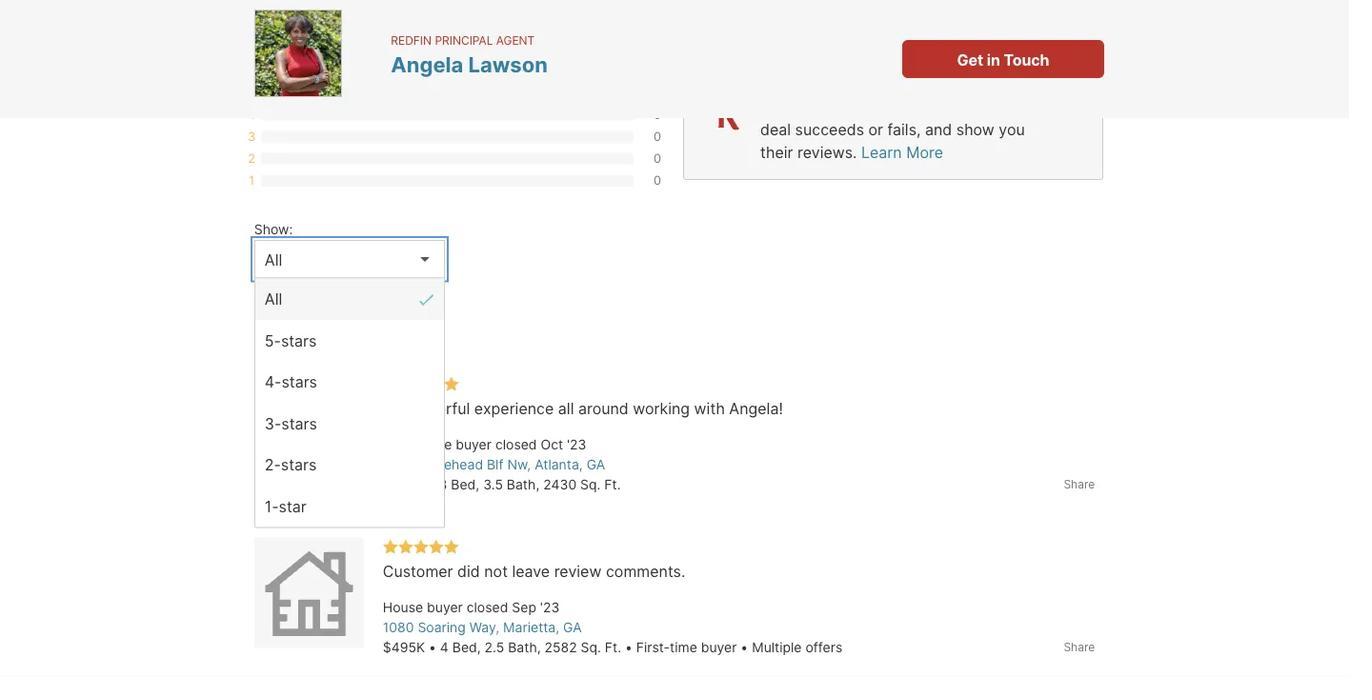 Task type: locate. For each thing, give the bounding box(es) containing it.
0 for 2
[[654, 151, 661, 166]]

2 rating 5.0 out of 5 element from the top
[[383, 539, 459, 557]]

0 for 3
[[654, 129, 661, 144]]

0 vertical spatial share link
[[1064, 476, 1095, 493]]

2 all from the top
[[265, 290, 282, 309]]

section
[[683, 79, 1103, 180]]

sq.
[[580, 477, 601, 493], [581, 640, 601, 656]]

buyer up 1501 whitehead blf nw, atlanta, ga link
[[456, 437, 492, 453]]

0 vertical spatial ga
[[587, 457, 605, 473]]

house
[[383, 600, 423, 616]]

dialog containing all
[[254, 278, 445, 528]]

share
[[1064, 477, 1095, 491], [1064, 640, 1095, 654]]

4
[[248, 107, 256, 122], [440, 640, 449, 656]]

0 for 1
[[654, 173, 661, 188]]

ft. inside house buyer closed  sep '23 1080 soaring way, marietta, ga $495k • 4 bed, 2.5 bath, 2582 sq. ft. • first-time buyer • multiple offers
[[605, 640, 621, 656]]

whether
[[952, 97, 1011, 116]]

more
[[906, 143, 943, 162]]

list box
[[254, 240, 445, 528]]

1-
[[265, 497, 279, 516]]

closed up way,
[[467, 600, 508, 616]]

0 horizontal spatial 3
[[248, 129, 256, 144]]

ft. right 2430
[[604, 477, 621, 493]]

0 vertical spatial bath,
[[507, 477, 540, 493]]

5-
[[265, 332, 281, 350]]

stars down 4-stars
[[281, 414, 317, 433]]

share link for customer did not leave review comments.
[[1064, 639, 1095, 656]]

0 horizontal spatial '23
[[540, 600, 560, 616]]

share link
[[1064, 476, 1095, 493], [1064, 639, 1095, 656]]

you
[[999, 120, 1025, 139]]

survey
[[787, 97, 835, 116]]

0 vertical spatial rating 5.0 out of 5 element
[[383, 376, 459, 394]]

1 vertical spatial all
[[265, 290, 282, 309]]

ga right atlanta,
[[587, 457, 605, 473]]

not
[[484, 563, 508, 581]]

1 horizontal spatial 4
[[440, 640, 449, 656]]

1 vertical spatial rating 5.0 out of 5 element
[[383, 539, 459, 557]]

1 vertical spatial sq.
[[581, 640, 601, 656]]

redfin
[[391, 33, 432, 47]]

stars up "3-stars"
[[282, 373, 317, 392]]

stars left (10
[[281, 332, 317, 350]]

1 vertical spatial bed,
[[452, 640, 481, 656]]

ft.
[[604, 477, 621, 493], [605, 640, 621, 656]]

1 vertical spatial ga
[[563, 620, 582, 636]]

bath, down nw,
[[507, 477, 540, 493]]

all element
[[255, 279, 444, 320]]

sq. right 2430
[[580, 477, 601, 493]]

angela  lawson link
[[391, 51, 548, 77]]

2 share link from the top
[[1064, 639, 1095, 656]]

learn
[[861, 143, 902, 162]]

a
[[383, 400, 393, 418]]

buyer inside townhome buyer closed  oct '23 1501 whitehead blf nw, atlanta, ga $575k • 3 bed, 3.5 bath, 2430 sq. ft.
[[456, 437, 492, 453]]

3 down whitehead
[[439, 477, 447, 493]]

3 up 2 at the top of page
[[248, 129, 256, 144]]

bed, inside house buyer closed  sep '23 1080 soaring way, marietta, ga $495k • 4 bed, 2.5 bath, 2582 sq. ft. • first-time buyer • multiple offers
[[452, 640, 481, 656]]

1 0 from the top
[[654, 107, 661, 122]]

with
[[694, 400, 725, 418]]

0 vertical spatial buyer
[[456, 437, 492, 453]]

'23 right sep
[[540, 600, 560, 616]]

1 vertical spatial ft.
[[605, 640, 621, 656]]

angela
[[391, 51, 463, 77]]

0 vertical spatial all
[[265, 251, 282, 269]]

2 0 from the top
[[654, 129, 661, 144]]

customer
[[383, 563, 453, 581]]

comments.
[[606, 563, 685, 581]]

'23 inside house buyer closed  sep '23 1080 soaring way, marietta, ga $495k • 4 bed, 2.5 bath, 2582 sq. ft. • first-time buyer • multiple offers
[[540, 600, 560, 616]]

reviews
[[380, 62, 435, 81]]

• down whitehead
[[428, 477, 435, 493]]

1 vertical spatial share
[[1064, 640, 1095, 654]]

0 vertical spatial 4
[[248, 107, 256, 122]]

1 vertical spatial 4
[[440, 640, 449, 656]]

2 vertical spatial buyer
[[701, 640, 737, 656]]

4.9
[[246, 62, 269, 81]]

ga up 2582
[[563, 620, 582, 636]]

1 vertical spatial closed
[[467, 600, 508, 616]]

experience
[[474, 400, 554, 418]]

2-stars
[[265, 456, 317, 475]]

succeeds
[[795, 120, 864, 139]]

1 sq. from the top
[[580, 477, 601, 493]]

bath,
[[507, 477, 540, 493], [508, 640, 541, 656]]

rating 5.0 out of 5 element up customer
[[383, 539, 459, 557]]

whitehead
[[415, 457, 483, 473]]

4 down 5
[[248, 107, 256, 122]]

1 all from the top
[[265, 251, 282, 269]]

bed,
[[451, 477, 480, 493], [452, 640, 481, 656]]

dialog
[[254, 278, 445, 528]]

ga inside townhome buyer closed  oct '23 1501 whitehead blf nw, atlanta, ga $575k • 3 bed, 3.5 bath, 2430 sq. ft.
[[587, 457, 605, 473]]

2 ft. from the top
[[605, 640, 621, 656]]

closed inside townhome buyer closed  oct '23 1501 whitehead blf nw, atlanta, ga $575k • 3 bed, 3.5 bath, 2430 sq. ft.
[[495, 437, 537, 453]]

1 vertical spatial bath,
[[508, 640, 541, 656]]

• left multiple
[[741, 640, 748, 656]]

all
[[265, 251, 282, 269], [265, 290, 282, 309]]

a
[[1016, 97, 1024, 116]]

leave
[[512, 563, 550, 581]]

rating 5.0 out of 5 element up wonderful
[[383, 376, 459, 394]]

rating 4.9 out of 5 element
[[273, 61, 349, 79]]

angela  lawson, redfin principal agent image
[[254, 10, 342, 97]]

in
[[987, 51, 1000, 69]]

1 vertical spatial share link
[[1064, 639, 1095, 656]]

1 horizontal spatial ga
[[587, 457, 605, 473]]

2-
[[265, 456, 281, 475]]

1 rating 5.0 out of 5 element from the top
[[383, 376, 459, 394]]

bath, down marietta,
[[508, 640, 541, 656]]

bed, down the 1080 soaring way, marietta, ga link
[[452, 640, 481, 656]]

stars up 'star'
[[281, 456, 317, 475]]

sq. right 2582
[[581, 640, 601, 656]]

rating 5.0 out of 5 element for customer
[[383, 539, 459, 557]]

touch
[[1004, 51, 1050, 69]]

2 sq. from the top
[[581, 640, 601, 656]]

1 horizontal spatial 3
[[439, 477, 447, 493]]

all down show:
[[265, 251, 282, 269]]

bed, down whitehead
[[451, 477, 480, 493]]

'23
[[567, 437, 586, 453], [540, 600, 560, 616]]

buyer up soaring
[[427, 600, 463, 616]]

2 share from the top
[[1064, 640, 1095, 654]]

our
[[840, 97, 863, 116]]

1 vertical spatial buyer
[[427, 600, 463, 616]]

ft. left first- at left bottom
[[605, 640, 621, 656]]

lawson
[[468, 51, 548, 77]]

1 vertical spatial 3
[[439, 477, 447, 493]]

principal
[[435, 33, 493, 47]]

share for a wonderful experience all around working with angela!
[[1064, 477, 1095, 491]]

3
[[248, 129, 256, 144], [439, 477, 447, 493]]

closed up nw,
[[495, 437, 537, 453]]

deal
[[760, 120, 791, 139]]

bed, inside townhome buyer closed  oct '23 1501 whitehead blf nw, atlanta, ga $575k • 3 bed, 3.5 bath, 2430 sq. ft.
[[451, 477, 480, 493]]

all up 2023
[[265, 290, 282, 309]]

1 horizontal spatial '23
[[567, 437, 586, 453]]

1 ft. from the top
[[604, 477, 621, 493]]

did
[[457, 563, 480, 581]]

rating 5.0 out of 5 element
[[383, 376, 459, 394], [383, 539, 459, 557]]

0 vertical spatial closed
[[495, 437, 537, 453]]

0 vertical spatial sq.
[[580, 477, 601, 493]]

show: element
[[254, 212, 435, 240]]

buyer right time
[[701, 640, 737, 656]]

blf
[[487, 457, 504, 473]]

$495k
[[383, 640, 425, 656]]

1 share from the top
[[1064, 477, 1095, 491]]

0 vertical spatial bed,
[[451, 477, 480, 493]]

4 down soaring
[[440, 640, 449, 656]]

'23 right oct
[[567, 437, 586, 453]]

closed inside house buyer closed  sep '23 1080 soaring way, marietta, ga $495k • 4 bed, 2.5 bath, 2582 sq. ft. • first-time buyer • multiple offers
[[467, 600, 508, 616]]

0 horizontal spatial ga
[[563, 620, 582, 636]]

•
[[428, 477, 435, 493], [429, 640, 436, 656], [625, 640, 633, 656], [741, 640, 748, 656]]

'23 inside townhome buyer closed  oct '23 1501 whitehead blf nw, atlanta, ga $575k • 3 bed, 3.5 bath, 2430 sq. ft.
[[567, 437, 586, 453]]

get in touch
[[957, 51, 1050, 69]]

ga
[[587, 457, 605, 473], [563, 620, 582, 636]]

3 0 from the top
[[654, 151, 661, 166]]

4 0 from the top
[[654, 173, 661, 188]]

townhome
[[383, 437, 452, 453]]

1080 soaring way, marietta, ga link
[[383, 620, 582, 636]]

0 vertical spatial 3
[[248, 129, 256, 144]]

closed
[[495, 437, 537, 453], [467, 600, 508, 616]]

2023 (10 homes)
[[254, 320, 441, 348]]

1 share link from the top
[[1064, 476, 1095, 493]]

0 for 4
[[654, 107, 661, 122]]

buyer
[[456, 437, 492, 453], [427, 600, 463, 616], [701, 640, 737, 656]]

0 vertical spatial ft.
[[604, 477, 621, 493]]

1 vertical spatial '23
[[540, 600, 560, 616]]

house buyer closed  sep '23 1080 soaring way, marietta, ga $495k • 4 bed, 2.5 bath, 2582 sq. ft. • first-time buyer • multiple offers
[[383, 600, 843, 656]]

10
[[359, 62, 376, 81]]

0 vertical spatial share
[[1064, 477, 1095, 491]]

'23 for leave
[[540, 600, 560, 616]]

0 vertical spatial '23
[[567, 437, 586, 453]]

customer did not leave review comments.
[[383, 563, 685, 581]]



Task type: vqa. For each thing, say whether or not it's contained in the screenshot.
Photos
no



Task type: describe. For each thing, give the bounding box(es) containing it.
3 inside townhome buyer closed  oct '23 1501 whitehead blf nw, atlanta, ga $575k • 3 bed, 3.5 bath, 2430 sq. ft.
[[439, 477, 447, 493]]

1
[[249, 173, 255, 188]]

share link for a wonderful experience all around working with angela!
[[1064, 476, 1095, 493]]

2023
[[254, 320, 311, 348]]

get
[[957, 51, 983, 69]]

wonderful
[[397, 400, 470, 418]]

list box containing all
[[254, 240, 445, 528]]

section containing we survey our customers, whether a deal succeeds or fails, and show you their reviews.
[[683, 79, 1103, 180]]

learn more
[[861, 143, 943, 162]]

way,
[[470, 620, 499, 636]]

all
[[558, 400, 574, 418]]

marietta,
[[503, 620, 559, 636]]

agent
[[496, 33, 535, 47]]

10 reviews
[[359, 62, 435, 81]]

homes)
[[357, 320, 441, 348]]

5-stars
[[265, 332, 317, 350]]

redfin principal agent angela  lawson
[[391, 33, 548, 77]]

a wonderful experience all around working with angela!
[[383, 400, 783, 418]]

offers
[[806, 640, 843, 656]]

nw,
[[507, 457, 531, 473]]

sep
[[512, 600, 536, 616]]

2.5
[[485, 640, 504, 656]]

review
[[554, 563, 602, 581]]

around
[[578, 400, 629, 418]]

0 horizontal spatial 4
[[248, 107, 256, 122]]

• down soaring
[[429, 640, 436, 656]]

share for customer did not leave review comments.
[[1064, 640, 1095, 654]]

show
[[956, 120, 995, 139]]

• inside townhome buyer closed  oct '23 1501 whitehead blf nw, atlanta, ga $575k • 3 bed, 3.5 bath, 2430 sq. ft.
[[428, 477, 435, 493]]

buyer for wonderful
[[456, 437, 492, 453]]

5
[[248, 85, 255, 100]]

2430
[[543, 477, 577, 493]]

reviews.
[[798, 143, 857, 162]]

10 reviews link
[[359, 62, 435, 81]]

3-
[[265, 414, 281, 433]]

bath, inside house buyer closed  sep '23 1080 soaring way, marietta, ga $495k • 4 bed, 2.5 bath, 2582 sq. ft. • first-time buyer • multiple offers
[[508, 640, 541, 656]]

3.5
[[483, 477, 503, 493]]

rating 5.0 out of 5 element for a
[[383, 376, 459, 394]]

townhome buyer closed  oct '23 1501 whitehead blf nw, atlanta, ga $575k • 3 bed, 3.5 bath, 2430 sq. ft.
[[383, 437, 621, 493]]

4-stars
[[265, 373, 317, 392]]

3-stars
[[265, 414, 317, 433]]

show:
[[254, 221, 293, 237]]

2
[[248, 151, 255, 166]]

sq. inside townhome buyer closed  oct '23 1501 whitehead blf nw, atlanta, ga $575k • 3 bed, 3.5 bath, 2430 sq. ft.
[[580, 477, 601, 493]]

• left first- at left bottom
[[625, 640, 633, 656]]

working
[[633, 400, 690, 418]]

1501 whitehead blf nw, atlanta, ga link
[[383, 457, 605, 473]]

4 inside house buyer closed  sep '23 1080 soaring way, marietta, ga $495k • 4 bed, 2.5 bath, 2582 sq. ft. • first-time buyer • multiple offers
[[440, 640, 449, 656]]

1-star
[[265, 497, 307, 516]]

or
[[869, 120, 883, 139]]

2582
[[545, 640, 577, 656]]

multiple
[[752, 640, 802, 656]]

learn more link
[[861, 143, 943, 162]]

we survey our customers, whether a deal succeeds or fails, and show you their reviews.
[[760, 97, 1025, 162]]

time
[[670, 640, 697, 656]]

1501
[[383, 457, 412, 473]]

'23 for all
[[567, 437, 586, 453]]

buyer for did
[[427, 600, 463, 616]]

4-
[[265, 373, 282, 392]]

we
[[760, 97, 783, 116]]

bath, inside townhome buyer closed  oct '23 1501 whitehead blf nw, atlanta, ga $575k • 3 bed, 3.5 bath, 2430 sq. ft.
[[507, 477, 540, 493]]

soaring
[[418, 620, 466, 636]]

closed for not
[[467, 600, 508, 616]]

and
[[925, 120, 952, 139]]

angela!
[[729, 400, 783, 418]]

ga inside house buyer closed  sep '23 1080 soaring way, marietta, ga $495k • 4 bed, 2.5 bath, 2582 sq. ft. • first-time buyer • multiple offers
[[563, 620, 582, 636]]

1080
[[383, 620, 414, 636]]

(10
[[317, 320, 350, 348]]

$575k
[[383, 477, 424, 493]]

first-
[[636, 640, 670, 656]]

customers,
[[867, 97, 947, 116]]

their
[[760, 143, 793, 162]]

atlanta,
[[535, 457, 583, 473]]

ft. inside townhome buyer closed  oct '23 1501 whitehead blf nw, atlanta, ga $575k • 3 bed, 3.5 bath, 2430 sq. ft.
[[604, 477, 621, 493]]

fails,
[[888, 120, 921, 139]]

stars for 4-
[[282, 373, 317, 392]]

stars for 5-
[[281, 332, 317, 350]]

sq. inside house buyer closed  sep '23 1080 soaring way, marietta, ga $495k • 4 bed, 2.5 bath, 2582 sq. ft. • first-time buyer • multiple offers
[[581, 640, 601, 656]]

closed for experience
[[495, 437, 537, 453]]

stars for 3-
[[281, 414, 317, 433]]

oct
[[541, 437, 563, 453]]

get in touch button
[[902, 40, 1104, 78]]

star
[[279, 497, 307, 516]]

stars for 2-
[[281, 456, 317, 475]]



